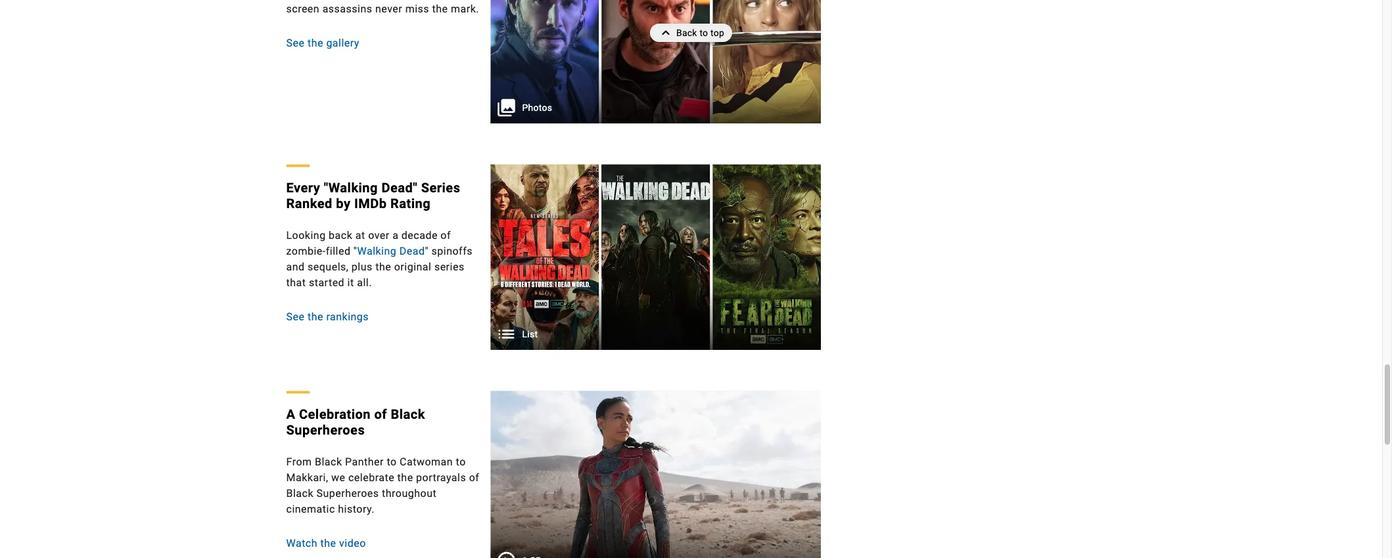 Task type: locate. For each thing, give the bounding box(es) containing it.
" down decade at the top of the page
[[425, 246, 429, 258]]

1 horizontal spatial to
[[456, 457, 466, 469]]

the inside watch the video button
[[321, 538, 336, 551]]

the for rankings
[[308, 311, 323, 324]]

of inside a celebration of black superheroes
[[374, 408, 387, 423]]

0 horizontal spatial of
[[374, 408, 387, 423]]

looking back at over a decade of zombie-filled "
[[286, 230, 451, 258]]

list link
[[491, 165, 821, 351]]

watch
[[286, 538, 318, 551]]

1 see from the top
[[286, 37, 305, 50]]

ranked
[[286, 197, 333, 212]]

every "walking dead" series ranked by imdb rating
[[286, 181, 461, 212]]

celebration
[[299, 408, 371, 423]]

the left the video
[[321, 538, 336, 551]]

2 " from the left
[[425, 246, 429, 258]]

" down at at the top of page
[[354, 246, 357, 258]]

see the gallery button
[[286, 35, 480, 51]]

editorial image image
[[491, 0, 821, 124], [491, 392, 821, 559]]

black
[[391, 408, 425, 423], [315, 457, 342, 469], [286, 488, 314, 501]]

see for see the rankings
[[286, 311, 305, 324]]

of up spinoffs
[[441, 230, 451, 242]]

see for see the gallery
[[286, 37, 305, 50]]

series
[[435, 261, 465, 274]]

black up catwoman
[[391, 408, 425, 423]]

the inside see the gallery button
[[308, 37, 323, 50]]

it
[[348, 277, 354, 290]]

superheroes
[[286, 423, 365, 439], [317, 488, 379, 501]]

superheroes down celebration
[[286, 423, 365, 439]]

1 horizontal spatial of
[[441, 230, 451, 242]]

a celebration of black superheroes
[[286, 408, 425, 439]]

2 horizontal spatial black
[[391, 408, 425, 423]]

1 horizontal spatial "
[[425, 246, 429, 258]]

watch the video
[[286, 538, 366, 551]]

of right portrayals
[[469, 472, 480, 485]]

the
[[308, 37, 323, 50], [376, 261, 391, 274], [308, 311, 323, 324], [398, 472, 413, 485], [321, 538, 336, 551]]

0 vertical spatial of
[[441, 230, 451, 242]]

2 see from the top
[[286, 311, 305, 324]]

0 vertical spatial editorial image image
[[491, 0, 821, 124]]

photos group
[[491, 0, 821, 124]]

of right celebration
[[374, 408, 387, 423]]

every
[[286, 181, 320, 196]]

we
[[331, 472, 346, 485]]

0 horizontal spatial "
[[354, 246, 357, 258]]

original
[[394, 261, 432, 274]]

black up we
[[315, 457, 342, 469]]

series
[[421, 181, 461, 196]]

superheroes up history.
[[317, 488, 379, 501]]

see down that
[[286, 311, 305, 324]]

superheroes inside a celebration of black superheroes
[[286, 423, 365, 439]]

"
[[354, 246, 357, 258], [425, 246, 429, 258]]

1 vertical spatial superheroes
[[317, 488, 379, 501]]

the inside see the rankings button
[[308, 311, 323, 324]]

sequels,
[[308, 261, 349, 274]]

walking dead
[[357, 246, 425, 258]]

the left gallery
[[308, 37, 323, 50]]

see
[[286, 37, 305, 50], [286, 311, 305, 324]]

looking
[[286, 230, 326, 242]]

back to top button
[[650, 24, 733, 42]]

plus
[[352, 261, 373, 274]]

to left top
[[700, 27, 708, 38]]

started
[[309, 277, 345, 290]]

2 vertical spatial of
[[469, 472, 480, 485]]

rankings
[[326, 311, 369, 324]]

poster image
[[491, 165, 821, 351]]

the for video
[[321, 538, 336, 551]]

to up portrayals
[[456, 457, 466, 469]]

to
[[700, 27, 708, 38], [387, 457, 397, 469], [456, 457, 466, 469]]

group
[[491, 392, 821, 559]]

0 vertical spatial see
[[286, 37, 305, 50]]

see the rankings
[[286, 311, 369, 324]]

1 vertical spatial editorial image image
[[491, 392, 821, 559]]

0 vertical spatial superheroes
[[286, 423, 365, 439]]

the up throughout
[[398, 472, 413, 485]]

back to top
[[677, 27, 725, 38]]

cinematic
[[286, 504, 335, 516]]

of
[[441, 230, 451, 242], [374, 408, 387, 423], [469, 472, 480, 485]]

that
[[286, 277, 306, 290]]

decade
[[402, 230, 438, 242]]

walking
[[357, 246, 397, 258]]

spinoffs
[[432, 246, 473, 258]]

photos link
[[491, 0, 821, 124]]

1 " from the left
[[354, 246, 357, 258]]

dead
[[400, 246, 425, 258]]

0 vertical spatial black
[[391, 408, 425, 423]]

the down walking
[[376, 261, 391, 274]]

2 horizontal spatial to
[[700, 27, 708, 38]]

rating
[[391, 197, 431, 212]]

1 vertical spatial of
[[374, 408, 387, 423]]

2 horizontal spatial of
[[469, 472, 480, 485]]

of inside from black panther to catwoman to makkari, we celebrate the portrayals of black superheroes throughout cinematic history.
[[469, 472, 480, 485]]

1 vertical spatial see
[[286, 311, 305, 324]]

2 vertical spatial black
[[286, 488, 314, 501]]

list
[[522, 329, 538, 340]]

the left the 'rankings'
[[308, 311, 323, 324]]

and
[[286, 261, 305, 274]]

1 horizontal spatial black
[[315, 457, 342, 469]]

see left gallery
[[286, 37, 305, 50]]

watch the video button
[[286, 536, 480, 552]]

black down makkari,
[[286, 488, 314, 501]]

superheroes inside from black panther to catwoman to makkari, we celebrate the portrayals of black superheroes throughout cinematic history.
[[317, 488, 379, 501]]

to up the celebrate
[[387, 457, 397, 469]]



Task type: describe. For each thing, give the bounding box(es) containing it.
photos
[[522, 102, 552, 113]]

back
[[329, 230, 353, 242]]

the inside " spinoffs and sequels, plus the original series that started it all.
[[376, 261, 391, 274]]

by
[[336, 197, 351, 212]]

" spinoffs and sequels, plus the original series that started it all.
[[286, 246, 473, 290]]

catwoman
[[400, 457, 453, 469]]

see the rankings button
[[286, 310, 480, 325]]

makkari,
[[286, 472, 328, 485]]

imdb
[[354, 197, 387, 212]]

history.
[[338, 504, 375, 516]]

" inside " spinoffs and sequels, plus the original series that started it all.
[[425, 246, 429, 258]]

dead"
[[382, 181, 418, 196]]

0 horizontal spatial black
[[286, 488, 314, 501]]

" inside looking back at over a decade of zombie-filled "
[[354, 246, 357, 258]]

celebrate
[[348, 472, 395, 485]]

from black panther to catwoman to makkari, we celebrate the portrayals of black superheroes throughout cinematic history.
[[286, 457, 480, 516]]

the for gallery
[[308, 37, 323, 50]]

zombie-
[[286, 246, 326, 258]]

of inside looking back at over a decade of zombie-filled "
[[441, 230, 451, 242]]

top
[[711, 27, 725, 38]]

over
[[368, 230, 390, 242]]

expand less image
[[658, 24, 677, 42]]

all.
[[357, 277, 372, 290]]

1 vertical spatial black
[[315, 457, 342, 469]]

a
[[286, 408, 296, 423]]

black inside a celebration of black superheroes
[[391, 408, 425, 423]]

panther
[[345, 457, 384, 469]]

the inside from black panther to catwoman to makkari, we celebrate the portrayals of black superheroes throughout cinematic history.
[[398, 472, 413, 485]]

from
[[286, 457, 312, 469]]

gallery
[[326, 37, 360, 50]]

0 horizontal spatial to
[[387, 457, 397, 469]]

video
[[339, 538, 366, 551]]

to inside button
[[700, 27, 708, 38]]

back
[[677, 27, 697, 38]]

filled
[[326, 246, 351, 258]]

"walking
[[324, 181, 378, 196]]

a
[[393, 230, 399, 242]]

1 editorial image image from the top
[[491, 0, 821, 124]]

walking dead link
[[357, 246, 425, 258]]

list group
[[491, 165, 821, 351]]

2 editorial image image from the top
[[491, 392, 821, 559]]

portrayals
[[416, 472, 466, 485]]

see the gallery
[[286, 37, 360, 50]]

at
[[356, 230, 365, 242]]

throughout
[[382, 488, 437, 501]]



Task type: vqa. For each thing, say whether or not it's contained in the screenshot.
chevron left inline image
no



